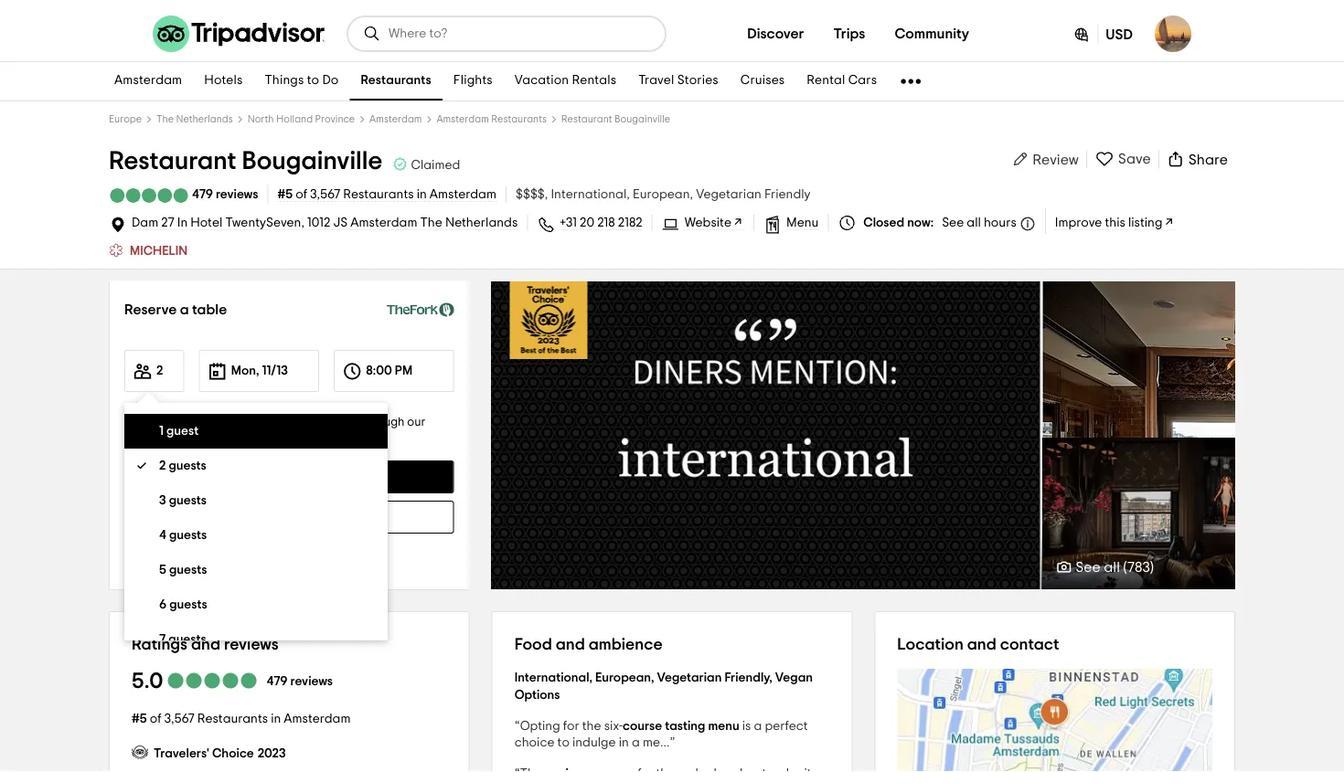 Task type: locate. For each thing, give the bounding box(es) containing it.
guests down the partner
[[169, 460, 207, 473]]

1 horizontal spatial of
[[296, 188, 308, 201]]

in down "opting for the six- course tasting menu
[[619, 737, 629, 750]]

in
[[177, 217, 188, 230]]

amsterdam down restaurants link
[[370, 114, 422, 124]]

None search field
[[349, 17, 665, 50]]

1 vertical spatial find
[[197, 511, 222, 524]]

is right menu
[[743, 721, 751, 734]]

1 vertical spatial all
[[1104, 560, 1121, 575]]

0 horizontal spatial in
[[271, 714, 281, 726]]

#5 of 3,567 restaurants in amsterdam up js
[[278, 188, 497, 201]]

1 vertical spatial 3,567
[[164, 714, 195, 726]]

european
[[633, 188, 690, 201]]

see all (783)
[[1076, 560, 1154, 575]]

see left (783)
[[1076, 560, 1101, 575]]

hotels link
[[193, 62, 254, 101]]

the inside 'link'
[[420, 217, 443, 230]]

5 guests
[[159, 564, 207, 577]]

0 horizontal spatial #5
[[132, 714, 147, 726]]

7 guests
[[159, 634, 206, 647]]

restaurants up choice
[[197, 714, 268, 726]]

3 and from the left
[[968, 637, 997, 653]]

guests right 3
[[169, 495, 207, 508]]

0 vertical spatial a
[[180, 303, 189, 317]]

6 guests
[[159, 599, 207, 612]]

"opting
[[515, 721, 560, 734]]

0 vertical spatial the
[[156, 114, 174, 124]]

0 horizontal spatial to
[[307, 75, 319, 87]]

in down claimed
[[417, 188, 427, 201]]

to right choice
[[558, 737, 570, 750]]

2
[[156, 365, 163, 378], [159, 460, 166, 473]]

vegetarian up tasting
[[657, 672, 722, 685]]

0 vertical spatial reviews
[[216, 188, 258, 201]]

1 vertical spatial vegetarian
[[657, 672, 722, 685]]

2023
[[258, 748, 286, 761]]

available
[[224, 471, 279, 484]]

1 vertical spatial in
[[271, 714, 281, 726]]

1 horizontal spatial #5
[[278, 188, 293, 201]]

2 find from the top
[[197, 511, 222, 524]]

for left your
[[208, 433, 223, 445]]

perfect
[[765, 721, 808, 734]]

bougainville down travel
[[615, 114, 671, 124]]

0 vertical spatial amsterdam link
[[103, 62, 193, 101]]

2 horizontal spatial in
[[619, 737, 629, 750]]

netherlands down hotels link
[[176, 114, 233, 124]]

1 horizontal spatial 479
[[267, 676, 288, 689]]

Search search field
[[389, 26, 650, 42]]

479 up hotel
[[192, 188, 213, 201]]

11/13
[[262, 365, 288, 378]]

dam 27 in hotel twentyseven, 1012 js amsterdam the netherlands link
[[132, 217, 518, 231]]

1 vertical spatial netherlands
[[445, 217, 518, 230]]

amsterdam down the flights link
[[437, 114, 489, 124]]

review link
[[1011, 150, 1079, 169]]

north holland province link
[[248, 114, 355, 124]]

is inside is a perfect choice to indulge in a me..."
[[743, 721, 751, 734]]

3,567
[[310, 188, 340, 201], [164, 714, 195, 726]]

vacation rentals link
[[504, 62, 628, 101]]

0 vertical spatial find
[[197, 471, 222, 484]]

1 horizontal spatial restaurant bougainville
[[562, 114, 671, 124]]

guests right 4
[[169, 530, 207, 542]]

2 and from the left
[[556, 637, 585, 653]]

1 find from the top
[[197, 471, 222, 484]]

0 horizontal spatial 479
[[192, 188, 213, 201]]

guests for 7 guests
[[169, 634, 206, 647]]

guests right 7
[[169, 634, 206, 647]]

restaurants
[[315, 511, 382, 524]]

and for international, european, vegetarian friendly, vegan options
[[556, 637, 585, 653]]

all left hours
[[967, 217, 981, 230]]

1 vertical spatial see
[[1076, 560, 1101, 575]]

of down 5.0
[[150, 714, 162, 726]]

1 horizontal spatial to
[[558, 737, 570, 750]]

international, european, vegetarian friendly, vegan options
[[515, 672, 813, 702]]

8:00
[[366, 365, 392, 378]]

bougainville up your
[[208, 417, 274, 429]]

available
[[308, 417, 359, 429], [258, 511, 313, 524]]

1 vertical spatial available
[[258, 511, 313, 524]]

europe link
[[109, 114, 142, 124]]

1 vertical spatial restaurant bougainville
[[109, 148, 383, 174]]

0 vertical spatial 2
[[156, 365, 163, 378]]

a for is
[[754, 721, 762, 734]]

restaurants down search image
[[361, 75, 432, 87]]

twentyseven,
[[225, 217, 305, 230]]

0 horizontal spatial the
[[156, 114, 174, 124]]

restaurant down rentals
[[562, 114, 612, 124]]

bougainville inside restaurant bougainville is not available through our online partner for your requested time.
[[208, 417, 274, 429]]

1 horizontal spatial the
[[420, 217, 443, 230]]

479
[[192, 188, 213, 201], [267, 676, 288, 689]]

this
[[1105, 217, 1126, 230]]

3,567 up travelers' at left
[[164, 714, 195, 726]]

$$$$
[[516, 188, 545, 201]]

review
[[1033, 152, 1079, 167]]

mon, 11/13
[[231, 365, 288, 378]]

2 vertical spatial restaurant
[[145, 417, 206, 429]]

2 down online
[[159, 460, 166, 473]]

of
[[296, 188, 308, 201], [150, 714, 162, 726]]

0 horizontal spatial restaurant bougainville
[[109, 148, 383, 174]]

1 horizontal spatial see
[[1076, 560, 1101, 575]]

0 horizontal spatial netherlands
[[176, 114, 233, 124]]

1 horizontal spatial a
[[632, 737, 640, 750]]

#5 up twentyseven,
[[278, 188, 293, 201]]

progress bar slider
[[574, 575, 956, 578]]

reviews up restaurants in amsterdam link
[[291, 676, 333, 689]]

5
[[159, 564, 166, 577]]

0 vertical spatial in
[[417, 188, 427, 201]]

1 horizontal spatial for
[[563, 721, 580, 734]]

tasting
[[665, 721, 706, 734]]

guests right 6
[[169, 599, 207, 612]]

2 horizontal spatial and
[[968, 637, 997, 653]]

2 up 1
[[156, 365, 163, 378]]

in inside is a perfect choice to indulge in a me..."
[[619, 737, 629, 750]]

of up 1012 on the left of page
[[296, 188, 308, 201]]

1 horizontal spatial 479 reviews
[[267, 676, 333, 689]]

things to do
[[265, 75, 339, 87]]

not
[[288, 417, 306, 429]]

1 horizontal spatial is
[[743, 721, 751, 734]]

0 vertical spatial available
[[308, 417, 359, 429]]

1 vertical spatial to
[[558, 737, 570, 750]]

1 vertical spatial 2
[[159, 460, 166, 473]]

1 vertical spatial a
[[754, 721, 762, 734]]

a left table
[[180, 303, 189, 317]]

cruises
[[741, 75, 785, 87]]

available inside restaurant bougainville is not available through our online partner for your requested time.
[[308, 417, 359, 429]]

our
[[407, 417, 426, 429]]

netherlands down $$$$
[[445, 217, 518, 230]]

amsterdam link up europe link
[[103, 62, 193, 101]]

to left the do
[[307, 75, 319, 87]]

is left 'not'
[[277, 417, 285, 429]]

0 horizontal spatial is
[[277, 417, 285, 429]]

rentals
[[572, 75, 617, 87]]

#5 down 5.0
[[132, 714, 147, 726]]

claimed
[[411, 159, 460, 172]]

for inside restaurant bougainville is not available through our online partner for your requested time.
[[208, 433, 223, 445]]

restaurant up the partner
[[145, 417, 206, 429]]

the netherlands link
[[156, 114, 233, 124]]

north holland province
[[248, 114, 355, 124]]

dam
[[132, 217, 158, 230]]

vegetarian inside international, european, vegetarian friendly, vegan options
[[657, 672, 722, 685]]

the down claimed
[[420, 217, 443, 230]]

0 vertical spatial #5 of 3,567 restaurants in amsterdam
[[278, 188, 497, 201]]

travel stories link
[[628, 62, 730, 101]]

1 and from the left
[[191, 637, 221, 653]]

see
[[942, 217, 964, 230], [1076, 560, 1101, 575]]

in up 2023
[[271, 714, 281, 726]]

0 horizontal spatial for
[[208, 433, 223, 445]]

menu
[[708, 721, 740, 734]]

0 horizontal spatial 479 reviews
[[192, 188, 258, 201]]

available up time.
[[308, 417, 359, 429]]

479 up restaurants in amsterdam link
[[267, 676, 288, 689]]

1 vertical spatial for
[[563, 721, 580, 734]]

is inside restaurant bougainville is not available through our online partner for your requested time.
[[277, 417, 285, 429]]

479 reviews up restaurants in amsterdam link
[[267, 676, 333, 689]]

8:00 pm
[[366, 365, 413, 378]]

1 vertical spatial the
[[420, 217, 443, 230]]

closed now : see all hours
[[861, 217, 1017, 230]]

0 horizontal spatial 3,567
[[164, 714, 195, 726]]

hours
[[984, 217, 1017, 230]]

closed
[[864, 217, 905, 230]]

$$$$ international european vegetarian friendly
[[516, 188, 811, 201]]

1 horizontal spatial and
[[556, 637, 585, 653]]

hotel
[[191, 217, 223, 230]]

0 vertical spatial 3,567
[[310, 188, 340, 201]]

1 horizontal spatial all
[[1104, 560, 1121, 575]]

bougainville down north holland province
[[242, 148, 383, 174]]

location and contact
[[898, 637, 1060, 653]]

the right europe
[[156, 114, 174, 124]]

-
[[974, 572, 977, 582]]

0 vertical spatial all
[[967, 217, 981, 230]]

amsterdam down claimed
[[430, 188, 497, 201]]

available down find available times on button
[[258, 511, 313, 524]]

for left the
[[563, 721, 580, 734]]

bougainville
[[615, 114, 671, 124], [242, 148, 383, 174], [208, 417, 274, 429]]

a left perfect
[[754, 721, 762, 734]]

find inside button
[[197, 511, 222, 524]]

and right 7
[[191, 637, 221, 653]]

amsterdam link down restaurants link
[[370, 114, 422, 124]]

a down course
[[632, 737, 640, 750]]

1 vertical spatial is
[[743, 721, 751, 734]]

to inside things to do link
[[307, 75, 319, 87]]

3
[[159, 495, 166, 508]]

0 horizontal spatial all
[[967, 217, 981, 230]]

2 vertical spatial bougainville
[[208, 417, 274, 429]]

table
[[192, 303, 227, 317]]

all left (783)
[[1104, 560, 1121, 575]]

3,567 up 'dam 27 in hotel twentyseven, 1012 js amsterdam the netherlands'
[[310, 188, 340, 201]]

international link
[[551, 188, 633, 201]]

0 vertical spatial is
[[277, 417, 285, 429]]

2 vertical spatial in
[[619, 737, 629, 750]]

1 horizontal spatial netherlands
[[445, 217, 518, 230]]

find left other
[[197, 511, 222, 524]]

0 vertical spatial to
[[307, 75, 319, 87]]

1 vertical spatial 479
[[267, 676, 288, 689]]

and right the food
[[556, 637, 585, 653]]

1 vertical spatial reviews
[[224, 637, 279, 653]]

+31 20 218 2182 link
[[560, 217, 643, 230]]

see right :
[[942, 217, 964, 230]]

0 horizontal spatial of
[[150, 714, 162, 726]]

amsterdam link
[[103, 62, 193, 101], [370, 114, 422, 124]]

amsterdam restaurants link
[[437, 114, 547, 124]]

cars
[[849, 75, 877, 87]]

amsterdam up 2023
[[284, 714, 351, 726]]

0 vertical spatial for
[[208, 433, 223, 445]]

2 for 2 guests
[[159, 460, 166, 473]]

restaurant bougainville down north
[[109, 148, 383, 174]]

2 vertical spatial a
[[632, 737, 640, 750]]

travelers'
[[154, 748, 209, 761]]

4 guests
[[159, 530, 207, 542]]

flights
[[454, 75, 493, 87]]

0 horizontal spatial and
[[191, 637, 221, 653]]

1 vertical spatial amsterdam link
[[370, 114, 422, 124]]

travelers' choice 2023
[[154, 748, 286, 761]]

trips
[[834, 27, 866, 41]]

reviews up twentyseven,
[[216, 188, 258, 201]]

1 vertical spatial of
[[150, 714, 162, 726]]

0 vertical spatial see
[[942, 217, 964, 230]]

reviews right 7 guests
[[224, 637, 279, 653]]

and left contact
[[968, 637, 997, 653]]

guests for 6 guests
[[169, 599, 207, 612]]

guests right 5
[[169, 564, 207, 577]]

find inside button
[[197, 471, 222, 484]]

js
[[333, 217, 348, 230]]

479 reviews
[[192, 188, 258, 201], [267, 676, 333, 689]]

vegetarian up "website" link
[[696, 188, 762, 201]]

to
[[307, 75, 319, 87], [558, 737, 570, 750]]

1 vertical spatial #5 of 3,567 restaurants in amsterdam
[[132, 714, 351, 726]]

restaurant up 5.0 of 5 bubbles image
[[109, 148, 237, 174]]

do
[[322, 75, 339, 87]]

1012
[[307, 217, 331, 230]]

amsterdam up europe link
[[114, 75, 182, 87]]

0 horizontal spatial a
[[180, 303, 189, 317]]

website link
[[685, 217, 745, 231]]

amsterdam right js
[[351, 217, 418, 230]]

restaurant bougainville down rentals
[[562, 114, 671, 124]]

#5 of 3,567 restaurants in amsterdam up choice
[[132, 714, 351, 726]]

1 vertical spatial 479 reviews
[[267, 676, 333, 689]]

2 horizontal spatial a
[[754, 721, 762, 734]]

479 reviews up hotel
[[192, 188, 258, 201]]

find up 3 guests
[[197, 471, 222, 484]]

on
[[318, 471, 332, 484]]

other
[[224, 511, 256, 524]]



Task type: vqa. For each thing, say whether or not it's contained in the screenshot.
2 corresponding to 2 guests
yes



Task type: describe. For each thing, give the bounding box(es) containing it.
discover button
[[733, 16, 819, 52]]

find available times on link
[[124, 461, 454, 494]]

improve this listing
[[1055, 217, 1163, 230]]

province
[[315, 114, 355, 124]]

amsterdam inside 'link'
[[351, 217, 418, 230]]

travel
[[639, 75, 675, 87]]

international
[[551, 188, 627, 201]]

guests for 4 guests
[[169, 530, 207, 542]]

search image
[[363, 25, 381, 43]]

1 horizontal spatial 3,567
[[310, 188, 340, 201]]

ratings and reviews
[[132, 637, 279, 653]]

find other available restaurants button
[[124, 501, 454, 534]]

friendly,
[[725, 672, 773, 685]]

restaurants link
[[350, 62, 443, 101]]

guests for 5 guests
[[169, 564, 207, 577]]

amsterdam restaurants
[[437, 114, 547, 124]]

4
[[159, 530, 166, 542]]

0 vertical spatial netherlands
[[176, 114, 233, 124]]

1 vertical spatial restaurant
[[109, 148, 237, 174]]

things to do link
[[254, 62, 350, 101]]

1 horizontal spatial in
[[417, 188, 427, 201]]

(783)
[[1124, 560, 1154, 575]]

six-
[[604, 721, 623, 734]]

michelin
[[130, 245, 188, 258]]

time.
[[311, 433, 337, 445]]

food and ambience
[[515, 637, 663, 653]]

dam 27 in hotel twentyseven, 1012 js amsterdam the netherlands
[[132, 217, 518, 230]]

your
[[226, 433, 250, 445]]

2182
[[618, 217, 643, 230]]

flights link
[[443, 62, 504, 101]]

1 guest
[[159, 425, 199, 438]]

restaurant inside restaurant bougainville is not available through our online partner for your requested time.
[[145, 417, 206, 429]]

a for reserve
[[180, 303, 189, 317]]

the
[[583, 721, 602, 734]]

menu link
[[787, 217, 819, 231]]

stories
[[678, 75, 719, 87]]

reserve a table
[[124, 303, 227, 317]]

holland
[[276, 114, 313, 124]]

6
[[159, 599, 167, 612]]

save
[[1119, 151, 1152, 166]]

course
[[623, 721, 663, 734]]

20
[[580, 217, 595, 230]]

restaurants up js
[[343, 188, 414, 201]]

is a perfect choice to indulge in a me..."
[[515, 721, 808, 750]]

0 vertical spatial vegetarian
[[696, 188, 762, 201]]

website
[[685, 217, 732, 230]]

vacation rentals
[[515, 75, 617, 87]]

to inside is a perfect choice to indulge in a me..."
[[558, 737, 570, 750]]

3 guests
[[159, 495, 207, 508]]

cruises link
[[730, 62, 796, 101]]

find available times on
[[197, 471, 335, 484]]

find other available restaurants
[[197, 511, 382, 524]]

profile picture image
[[1155, 16, 1192, 52]]

usd button
[[1058, 15, 1148, 53]]

the netherlands
[[156, 114, 233, 124]]

0 horizontal spatial see
[[942, 217, 964, 230]]

location
[[898, 637, 964, 653]]

$$$$ link
[[516, 188, 551, 201]]

share
[[1189, 152, 1229, 167]]

ratings
[[132, 637, 188, 653]]

travel stories
[[639, 75, 719, 87]]

1 horizontal spatial amsterdam link
[[370, 114, 422, 124]]

contact
[[1001, 637, 1060, 653]]

vegetarian friendly link
[[696, 188, 811, 201]]

video player region
[[492, 282, 1041, 590]]

options
[[515, 689, 560, 702]]

me..."
[[643, 737, 675, 750]]

rental
[[807, 75, 846, 87]]

indulge
[[573, 737, 616, 750]]

ambience
[[589, 637, 663, 653]]

trips button
[[819, 16, 880, 52]]

restaurants down vacation
[[491, 114, 547, 124]]

"opting for the six- course tasting menu
[[515, 721, 740, 734]]

0 vertical spatial restaurant
[[562, 114, 612, 124]]

and for 5.0
[[191, 637, 221, 653]]

improve
[[1055, 217, 1103, 230]]

2 vertical spatial reviews
[[291, 676, 333, 689]]

guests for 2 guests
[[169, 460, 207, 473]]

-0:17
[[974, 572, 995, 582]]

tripadvisor image
[[153, 16, 325, 52]]

community
[[895, 27, 970, 41]]

listing
[[1129, 217, 1163, 230]]

times
[[281, 471, 315, 484]]

5.0 of 5 bubbles image
[[109, 188, 189, 203]]

vacation
[[515, 75, 569, 87]]

0 vertical spatial 479 reviews
[[192, 188, 258, 201]]

available inside find other available restaurants button
[[258, 511, 313, 524]]

friendly
[[765, 188, 811, 201]]

international,
[[515, 672, 593, 685]]

european,
[[596, 672, 655, 685]]

find available times on button
[[124, 461, 454, 494]]

1 vertical spatial bougainville
[[242, 148, 383, 174]]

find other available restaurants link
[[124, 501, 454, 534]]

0:17
[[977, 572, 995, 582]]

vegan
[[776, 672, 813, 685]]

travelers' choice 2023 winner image
[[510, 282, 588, 360]]

through
[[362, 417, 405, 429]]

0 vertical spatial of
[[296, 188, 308, 201]]

partner
[[164, 433, 205, 445]]

0 vertical spatial bougainville
[[615, 114, 671, 124]]

1 vertical spatial #5
[[132, 714, 147, 726]]

reserve
[[124, 303, 177, 317]]

+31
[[560, 217, 577, 230]]

2 for 2
[[156, 365, 163, 378]]

find for find available times on
[[197, 471, 222, 484]]

mon,
[[231, 365, 259, 378]]

0 horizontal spatial amsterdam link
[[103, 62, 193, 101]]

7
[[159, 634, 166, 647]]

find for find other available restaurants
[[197, 511, 222, 524]]

guests for 3 guests
[[169, 495, 207, 508]]

choice
[[212, 748, 254, 761]]

rental cars link
[[796, 62, 888, 101]]

0 vertical spatial 479
[[192, 188, 213, 201]]

online
[[128, 433, 161, 445]]

:
[[931, 217, 934, 230]]

requested
[[252, 433, 308, 445]]

netherlands inside 'link'
[[445, 217, 518, 230]]

+31 20 218 2182
[[560, 217, 643, 230]]

0 vertical spatial restaurant bougainville
[[562, 114, 671, 124]]

0 vertical spatial #5
[[278, 188, 293, 201]]



